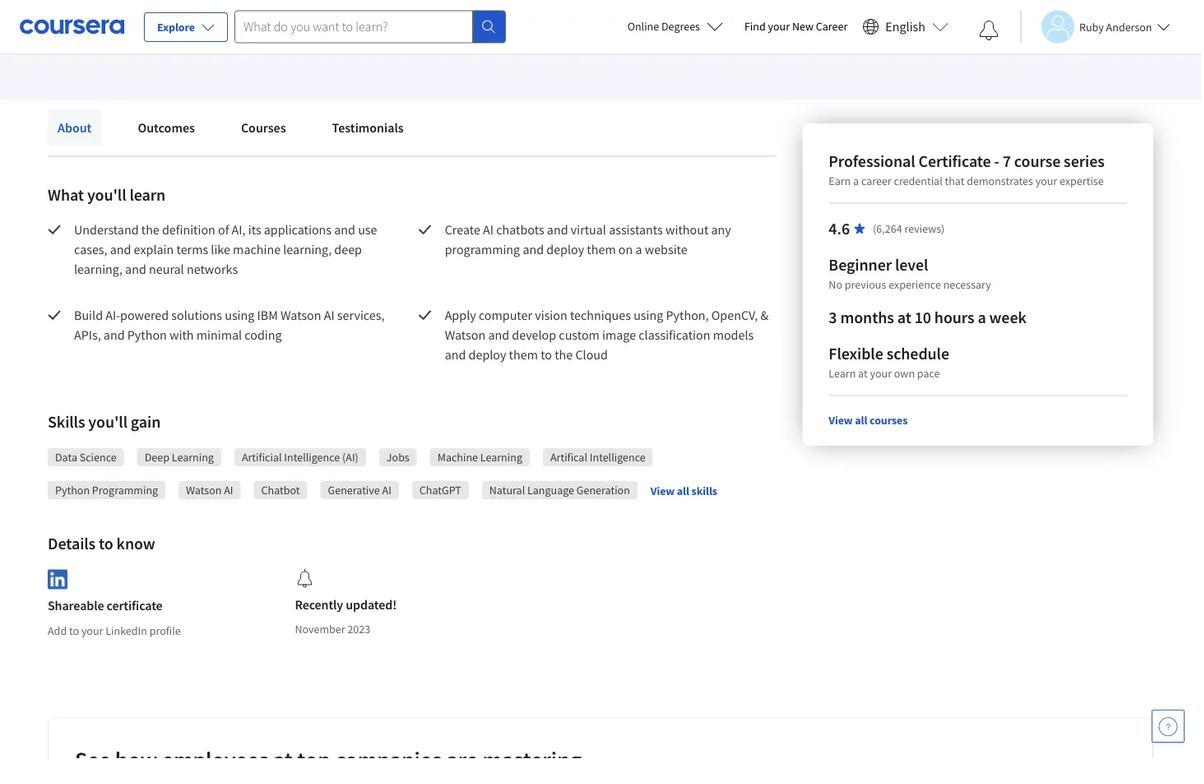Task type: locate. For each thing, give the bounding box(es) containing it.
2 horizontal spatial watson
[[445, 327, 486, 343]]

deploy inside the apply computer vision techniques using python, opencv, & watson and develop custom image classification models and deploy them to the cloud
[[469, 346, 506, 363]]

all left courses on the right bottom of page
[[855, 413, 868, 428]]

learning right deep
[[172, 450, 214, 465]]

ai right generative
[[382, 483, 392, 498]]

and down explain at the left
[[125, 261, 146, 277]]

ai for watson ai
[[224, 483, 233, 498]]

view all courses
[[829, 413, 908, 428]]

deploy inside the create ai chatbots and virtual assistants without any programming and deploy them on a website
[[547, 241, 584, 258]]

natural
[[489, 483, 525, 498]]

0 horizontal spatial learning
[[172, 450, 214, 465]]

for inside enroll for free starts nov 17
[[111, 5, 127, 21]]

ai left services,
[[324, 307, 335, 323]]

ai for generative ai
[[382, 483, 392, 498]]

ai-
[[105, 307, 120, 323]]

intelligence left (ai) in the left of the page
[[284, 450, 340, 465]]

0 vertical spatial the
[[141, 221, 159, 238]]

using inside build ai-powered solutions using ibm watson ai services, apis, and python with minimal coding
[[225, 307, 255, 323]]

2 vertical spatial a
[[978, 307, 986, 328]]

find your new career
[[745, 19, 848, 34]]

to left start
[[285, 2, 295, 17]]

1 intelligence from the left
[[284, 450, 340, 465]]

enroll up "available"
[[254, 2, 282, 17]]

0 horizontal spatial using
[[225, 307, 255, 323]]

What do you want to learn? text field
[[235, 10, 473, 43]]

recently updated!
[[295, 597, 397, 613]]

1 vertical spatial deploy
[[469, 346, 506, 363]]

python,
[[666, 307, 709, 323]]

like
[[211, 241, 230, 258]]

your left 7-
[[321, 2, 343, 17]]

testimonials
[[332, 119, 404, 136]]

2 using from the left
[[634, 307, 663, 323]]

learning,
[[283, 241, 332, 258], [74, 261, 123, 277]]

them down develop
[[509, 346, 538, 363]]

a right on
[[636, 241, 642, 258]]

view left skills
[[651, 484, 675, 498]]

ai
[[483, 221, 494, 238], [324, 307, 335, 323], [224, 483, 233, 498], [382, 483, 392, 498]]

learning, down applications
[[283, 241, 332, 258]]

financial aid available button
[[195, 25, 303, 40]]

1 horizontal spatial using
[[634, 307, 663, 323]]

1 horizontal spatial a
[[853, 174, 859, 188]]

2 intelligence from the left
[[590, 450, 646, 465]]

1 vertical spatial you'll
[[88, 412, 128, 432]]

all for courses
[[855, 413, 868, 428]]

language
[[527, 483, 574, 498]]

to inside the apply computer vision techniques using python, opencv, & watson and develop custom image classification models and deploy them to the cloud
[[541, 346, 552, 363]]

0 vertical spatial watson
[[281, 307, 321, 323]]

2 horizontal spatial a
[[978, 307, 986, 328]]

ai inside build ai-powered solutions using ibm watson ai services, apis, and python with minimal coding
[[324, 307, 335, 323]]

terms
[[177, 241, 208, 258]]

your
[[321, 2, 343, 17], [768, 19, 790, 34], [1036, 174, 1058, 188], [870, 366, 892, 381], [81, 624, 103, 638]]

for right try at the top left
[[212, 2, 226, 17]]

vision
[[535, 307, 568, 323]]

None search field
[[235, 10, 506, 43]]

&
[[761, 307, 769, 323]]

career
[[816, 19, 848, 34]]

learn
[[829, 366, 856, 381]]

0 vertical spatial at
[[898, 307, 912, 328]]

0 horizontal spatial at
[[858, 366, 868, 381]]

beginner level no previous experience necessary
[[829, 255, 991, 292]]

for inside 'try for free: enroll to start your 7-day full access free trial financial aid available'
[[212, 2, 226, 17]]

intelligence for artifical
[[590, 450, 646, 465]]

enroll inside 'try for free: enroll to start your 7-day full access free trial financial aid available'
[[254, 2, 282, 17]]

watson down deep learning
[[186, 483, 222, 498]]

1 vertical spatial all
[[677, 484, 690, 498]]

learning, down cases,
[[74, 261, 123, 277]]

using
[[225, 307, 255, 323], [634, 307, 663, 323]]

courses
[[870, 413, 908, 428]]

view all courses link
[[829, 413, 908, 428]]

access
[[392, 2, 423, 17]]

professional certificate - 7 course series earn a career credential that demonstrates your expertise
[[829, 151, 1105, 188]]

generative ai
[[328, 483, 392, 498]]

0 vertical spatial a
[[853, 174, 859, 188]]

your inside 'try for free: enroll to start your 7-day full access free trial financial aid available'
[[321, 2, 343, 17]]

enroll inside enroll for free starts nov 17
[[74, 5, 108, 21]]

explore
[[157, 20, 195, 35]]

watson down apply
[[445, 327, 486, 343]]

level
[[895, 255, 929, 275]]

what
[[48, 185, 84, 205]]

a
[[853, 174, 859, 188], [636, 241, 642, 258], [978, 307, 986, 328]]

0 horizontal spatial learning,
[[74, 261, 123, 277]]

1 vertical spatial learning,
[[74, 261, 123, 277]]

schedule
[[887, 344, 950, 364]]

view
[[829, 413, 853, 428], [651, 484, 675, 498]]

services,
[[337, 307, 385, 323]]

details
[[48, 534, 96, 554]]

1 vertical spatial view
[[651, 484, 675, 498]]

intelligence for artificial
[[284, 450, 340, 465]]

intelligence up generation
[[590, 450, 646, 465]]

the down 'custom'
[[555, 346, 573, 363]]

your left own
[[870, 366, 892, 381]]

show notifications image
[[979, 21, 999, 40]]

them down virtual
[[587, 241, 616, 258]]

you'll for what
[[87, 185, 126, 205]]

to right add
[[69, 624, 79, 638]]

ai for create ai chatbots and virtual assistants without any programming and deploy them on a website
[[483, 221, 494, 238]]

0 horizontal spatial view
[[651, 484, 675, 498]]

reviews)
[[905, 221, 945, 236]]

week
[[990, 307, 1027, 328]]

linkedin
[[106, 624, 147, 638]]

1 horizontal spatial for
[[212, 2, 226, 17]]

artifical intelligence
[[550, 450, 646, 465]]

all inside button
[[677, 484, 690, 498]]

them
[[587, 241, 616, 258], [509, 346, 538, 363]]

deploy down virtual
[[547, 241, 584, 258]]

explore button
[[144, 12, 228, 42]]

1 horizontal spatial the
[[555, 346, 573, 363]]

0 horizontal spatial enroll
[[74, 5, 108, 21]]

professional
[[829, 151, 916, 172]]

1 horizontal spatial python
[[127, 327, 167, 343]]

solutions
[[171, 307, 222, 323]]

(ai)
[[342, 450, 359, 465]]

1 vertical spatial watson
[[445, 327, 486, 343]]

and down understand
[[110, 241, 131, 258]]

1 horizontal spatial learning,
[[283, 241, 332, 258]]

start
[[297, 2, 319, 17]]

1 horizontal spatial intelligence
[[590, 450, 646, 465]]

create ai chatbots and virtual assistants without any programming and deploy them on a website
[[445, 221, 734, 258]]

0 horizontal spatial a
[[636, 241, 642, 258]]

your down the course
[[1036, 174, 1058, 188]]

learning for machine learning
[[480, 450, 522, 465]]

ai inside the create ai chatbots and virtual assistants without any programming and deploy them on a website
[[483, 221, 494, 238]]

the up explain at the left
[[141, 221, 159, 238]]

all left skills
[[677, 484, 690, 498]]

0 vertical spatial learning,
[[283, 241, 332, 258]]

using up classification
[[634, 307, 663, 323]]

for up nov
[[111, 5, 127, 21]]

enroll
[[254, 2, 282, 17], [74, 5, 108, 21]]

1 horizontal spatial them
[[587, 241, 616, 258]]

programming
[[445, 241, 520, 258]]

0 vertical spatial deploy
[[547, 241, 584, 258]]

deep
[[334, 241, 362, 258]]

at inside flexible schedule learn at your own pace
[[858, 366, 868, 381]]

you'll up science
[[88, 412, 128, 432]]

course
[[1014, 151, 1061, 172]]

courses
[[241, 119, 286, 136]]

python down data
[[55, 483, 90, 498]]

enroll up starts
[[74, 5, 108, 21]]

that
[[945, 174, 965, 188]]

watson ai
[[186, 483, 233, 498]]

2 vertical spatial watson
[[186, 483, 222, 498]]

2 learning from the left
[[480, 450, 522, 465]]

your inside flexible schedule learn at your own pace
[[870, 366, 892, 381]]

0 horizontal spatial watson
[[186, 483, 222, 498]]

ai,
[[232, 221, 246, 238]]

necessary
[[944, 277, 991, 292]]

months
[[840, 307, 894, 328]]

0 horizontal spatial them
[[509, 346, 538, 363]]

a inside the create ai chatbots and virtual assistants without any programming and deploy them on a website
[[636, 241, 642, 258]]

0 horizontal spatial python
[[55, 483, 90, 498]]

1 horizontal spatial all
[[855, 413, 868, 428]]

classification
[[639, 327, 711, 343]]

trial
[[447, 2, 466, 17]]

0 horizontal spatial the
[[141, 221, 159, 238]]

1 horizontal spatial learning
[[480, 450, 522, 465]]

1 horizontal spatial enroll
[[254, 2, 282, 17]]

0 vertical spatial view
[[829, 413, 853, 428]]

cloud
[[576, 346, 608, 363]]

techniques
[[570, 307, 631, 323]]

to down develop
[[541, 346, 552, 363]]

0 vertical spatial all
[[855, 413, 868, 428]]

1 using from the left
[[225, 307, 255, 323]]

0 horizontal spatial all
[[677, 484, 690, 498]]

a left week
[[978, 307, 986, 328]]

watson right ibm
[[281, 307, 321, 323]]

deploy
[[547, 241, 584, 258], [469, 346, 506, 363]]

0 horizontal spatial for
[[111, 5, 127, 21]]

1 vertical spatial them
[[509, 346, 538, 363]]

chatbot
[[261, 483, 300, 498]]

jobs
[[387, 450, 410, 465]]

online degrees button
[[614, 8, 736, 44]]

and
[[334, 221, 355, 238], [547, 221, 568, 238], [110, 241, 131, 258], [523, 241, 544, 258], [125, 261, 146, 277], [104, 327, 125, 343], [488, 327, 509, 343], [445, 346, 466, 363]]

you'll up understand
[[87, 185, 126, 205]]

data
[[55, 450, 77, 465]]

to inside 'try for free: enroll to start your 7-day full access free trial financial aid available'
[[285, 2, 295, 17]]

0 vertical spatial python
[[127, 327, 167, 343]]

programming
[[92, 483, 158, 498]]

python
[[127, 327, 167, 343], [55, 483, 90, 498]]

1 vertical spatial the
[[555, 346, 573, 363]]

english button
[[856, 0, 955, 53]]

0 vertical spatial you'll
[[87, 185, 126, 205]]

and up deep
[[334, 221, 355, 238]]

1 learning from the left
[[172, 450, 214, 465]]

and inside build ai-powered solutions using ibm watson ai services, apis, and python with minimal coding
[[104, 327, 125, 343]]

with
[[170, 327, 194, 343]]

view inside button
[[651, 484, 675, 498]]

its
[[248, 221, 261, 238]]

ai left chatbot at the left
[[224, 483, 233, 498]]

skills you'll gain
[[48, 412, 161, 432]]

at left "10"
[[898, 307, 912, 328]]

find
[[745, 19, 766, 34]]

the inside understand the definition of ai, its applications and use cases, and explain terms like machine learning, deep learning, and neural networks
[[141, 221, 159, 238]]

using for minimal
[[225, 307, 255, 323]]

using inside the apply computer vision techniques using python, opencv, & watson and develop custom image classification models and deploy them to the cloud
[[634, 307, 663, 323]]

0 horizontal spatial deploy
[[469, 346, 506, 363]]

a right earn
[[853, 174, 859, 188]]

1 vertical spatial python
[[55, 483, 90, 498]]

generation
[[577, 483, 630, 498]]

using left ibm
[[225, 307, 255, 323]]

machine
[[438, 450, 478, 465]]

python down powered
[[127, 327, 167, 343]]

view down learn
[[829, 413, 853, 428]]

watson
[[281, 307, 321, 323], [445, 327, 486, 343], [186, 483, 222, 498]]

1 horizontal spatial deploy
[[547, 241, 584, 258]]

1 vertical spatial a
[[636, 241, 642, 258]]

1 vertical spatial at
[[858, 366, 868, 381]]

0 vertical spatial them
[[587, 241, 616, 258]]

and down ai-
[[104, 327, 125, 343]]

learning up natural
[[480, 450, 522, 465]]

build ai-powered solutions using ibm watson ai services, apis, and python with minimal coding
[[74, 307, 387, 343]]

at right learn
[[858, 366, 868, 381]]

deploy down computer
[[469, 346, 506, 363]]

1 horizontal spatial watson
[[281, 307, 321, 323]]

no
[[829, 277, 843, 292]]

and down chatbots
[[523, 241, 544, 258]]

a inside the professional certificate - 7 course series earn a career credential that demonstrates your expertise
[[853, 174, 859, 188]]

custom
[[559, 327, 600, 343]]

ai up programming
[[483, 221, 494, 238]]

python inside build ai-powered solutions using ibm watson ai services, apis, and python with minimal coding
[[127, 327, 167, 343]]

1 horizontal spatial view
[[829, 413, 853, 428]]

them inside the create ai chatbots and virtual assistants without any programming and deploy them on a website
[[587, 241, 616, 258]]

try for free: enroll to start your 7-day full access free trial financial aid available
[[195, 2, 466, 40]]

skills
[[48, 412, 85, 432]]

0 horizontal spatial intelligence
[[284, 450, 340, 465]]

what you'll learn
[[48, 185, 166, 205]]



Task type: describe. For each thing, give the bounding box(es) containing it.
view for view all courses
[[829, 413, 853, 428]]

understand
[[74, 221, 139, 238]]

english
[[886, 19, 926, 35]]

applications
[[264, 221, 332, 238]]

computer
[[479, 307, 532, 323]]

of
[[218, 221, 229, 238]]

november
[[295, 622, 345, 637]]

flexible schedule learn at your own pace
[[829, 344, 950, 381]]

you'll for skills
[[88, 412, 128, 432]]

and down computer
[[488, 327, 509, 343]]

the inside the apply computer vision techniques using python, opencv, & watson and develop custom image classification models and deploy them to the cloud
[[555, 346, 573, 363]]

free:
[[228, 2, 252, 17]]

on
[[619, 241, 633, 258]]

deep
[[145, 450, 170, 465]]

flexible
[[829, 344, 884, 364]]

own
[[894, 366, 915, 381]]

chatgpt
[[420, 483, 461, 498]]

using for classification
[[634, 307, 663, 323]]

your down shareable certificate
[[81, 624, 103, 638]]

2023
[[348, 622, 371, 637]]

ruby anderson
[[1080, 19, 1152, 34]]

view all skills
[[651, 484, 718, 498]]

generative
[[328, 483, 380, 498]]

beginner
[[829, 255, 892, 275]]

website
[[645, 241, 688, 258]]

help center image
[[1159, 717, 1178, 736]]

python programming
[[55, 483, 158, 498]]

and left virtual
[[547, 221, 568, 238]]

your right find
[[768, 19, 790, 34]]

online
[[628, 19, 659, 34]]

neural
[[149, 261, 184, 277]]

-
[[995, 151, 1000, 172]]

outcomes link
[[128, 109, 205, 146]]

starts
[[84, 23, 112, 36]]

develop
[[512, 327, 556, 343]]

(6,264 reviews)
[[873, 221, 945, 236]]

without
[[666, 221, 709, 238]]

all for skills
[[677, 484, 690, 498]]

free
[[130, 5, 155, 21]]

day
[[355, 2, 372, 17]]

skills
[[692, 484, 718, 498]]

for for enroll
[[111, 5, 127, 21]]

coursera image
[[20, 13, 124, 40]]

about link
[[48, 109, 102, 146]]

add to your linkedin profile
[[48, 624, 181, 638]]

demonstrates
[[967, 174, 1033, 188]]

updated!
[[346, 597, 397, 613]]

1 horizontal spatial at
[[898, 307, 912, 328]]

build
[[74, 307, 103, 323]]

recently
[[295, 597, 343, 613]]

apis,
[[74, 327, 101, 343]]

view for view all skills
[[651, 484, 675, 498]]

pace
[[917, 366, 940, 381]]

minimal
[[196, 327, 242, 343]]

details to know
[[48, 534, 155, 554]]

degrees
[[662, 19, 700, 34]]

november 2023
[[295, 622, 371, 637]]

opencv,
[[712, 307, 758, 323]]

10
[[915, 307, 931, 328]]

career
[[862, 174, 892, 188]]

previous
[[845, 277, 887, 292]]

artifical
[[550, 450, 588, 465]]

certificate
[[107, 598, 163, 614]]

data science
[[55, 450, 117, 465]]

apply
[[445, 307, 476, 323]]

free
[[426, 2, 444, 17]]

know
[[117, 534, 155, 554]]

watson inside build ai-powered solutions using ibm watson ai services, apis, and python with minimal coding
[[281, 307, 321, 323]]

and down apply
[[445, 346, 466, 363]]

to left know
[[99, 534, 113, 554]]

shareable
[[48, 598, 104, 614]]

learning for deep learning
[[172, 450, 214, 465]]

watson inside the apply computer vision techniques using python, opencv, & watson and develop custom image classification models and deploy them to the cloud
[[445, 327, 486, 343]]

ruby anderson button
[[1020, 10, 1171, 43]]

profile
[[149, 624, 181, 638]]

understand the definition of ai, its applications and use cases, and explain terms like machine learning, deep learning, and neural networks
[[74, 221, 380, 277]]

expertise
[[1060, 174, 1104, 188]]

anderson
[[1106, 19, 1152, 34]]

artificial intelligence (ai)
[[242, 450, 359, 465]]

7
[[1003, 151, 1011, 172]]

add
[[48, 624, 67, 638]]

credential
[[894, 174, 943, 188]]

assistants
[[609, 221, 663, 238]]

available
[[259, 25, 303, 40]]

machine
[[233, 241, 281, 258]]

shareable certificate
[[48, 598, 163, 614]]

certificate
[[919, 151, 991, 172]]

image
[[602, 327, 636, 343]]

explain
[[134, 241, 174, 258]]

for for try
[[212, 2, 226, 17]]

them inside the apply computer vision techniques using python, opencv, & watson and develop custom image classification models and deploy them to the cloud
[[509, 346, 538, 363]]

your inside the professional certificate - 7 course series earn a career credential that demonstrates your expertise
[[1036, 174, 1058, 188]]

cases,
[[74, 241, 107, 258]]

learn
[[130, 185, 166, 205]]

nov
[[114, 23, 132, 36]]



Task type: vqa. For each thing, say whether or not it's contained in the screenshot.
left all
yes



